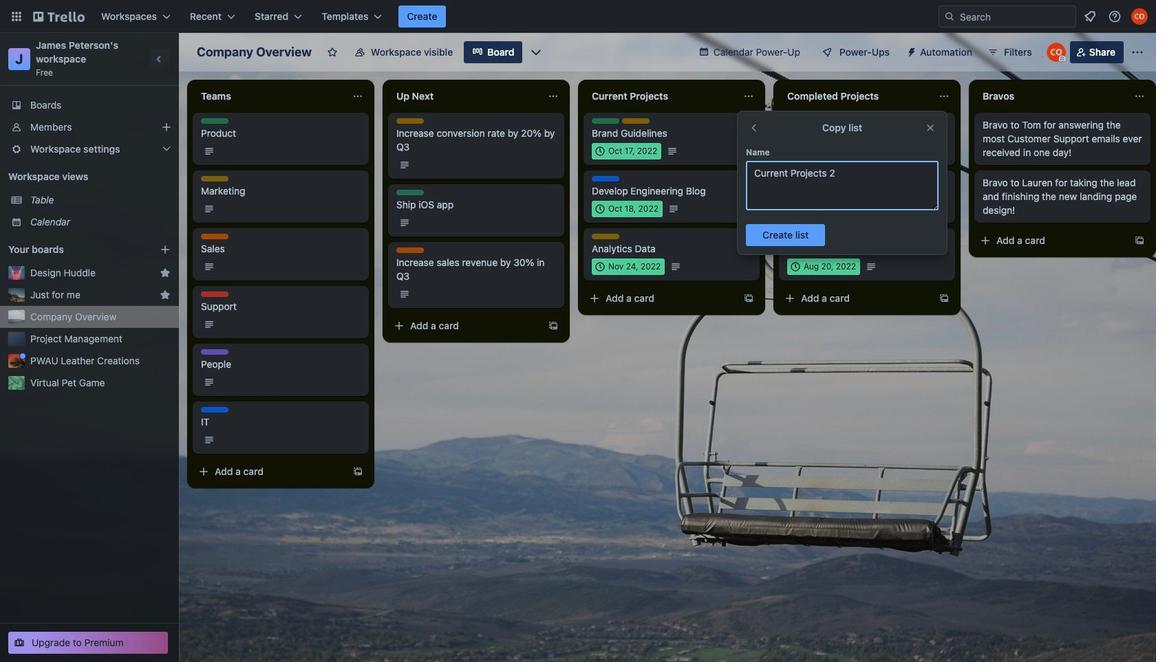 Task type: locate. For each thing, give the bounding box(es) containing it.
None text field
[[388, 85, 542, 107], [779, 85, 933, 107], [746, 161, 939, 211], [388, 85, 542, 107], [779, 85, 933, 107], [746, 161, 939, 211]]

1 horizontal spatial color: green, title: "product" element
[[396, 190, 424, 195]]

show menu image
[[1131, 45, 1144, 59]]

1 horizontal spatial color: blue, title: "it" element
[[592, 176, 619, 182]]

0 horizontal spatial color: blue, title: "it" element
[[201, 407, 228, 413]]

1 vertical spatial color: orange, title: "sales" element
[[396, 248, 424, 253]]

color: yellow, title: "marketing" element
[[396, 118, 424, 124], [622, 118, 650, 124], [201, 176, 228, 182], [787, 176, 815, 182], [592, 234, 619, 239]]

color: blue, title: "it" element
[[817, 118, 845, 124], [592, 176, 619, 182], [201, 407, 228, 413]]

0 vertical spatial christina overa (christinaovera) image
[[1131, 8, 1148, 25]]

add board image
[[160, 244, 171, 255]]

2 vertical spatial color: blue, title: "it" element
[[201, 407, 228, 413]]

None text field
[[193, 85, 347, 107], [584, 85, 738, 107], [974, 85, 1129, 107], [193, 85, 347, 107], [584, 85, 738, 107], [974, 85, 1129, 107]]

this member is an admin of this board. image
[[1059, 56, 1065, 62]]

0 vertical spatial starred icon image
[[160, 268, 171, 279]]

primary element
[[0, 0, 1156, 33]]

color: orange, title: "sales" element
[[201, 234, 228, 239], [396, 248, 424, 253]]

christina overa (christinaovera) image
[[1131, 8, 1148, 25], [1046, 43, 1066, 62]]

None checkbox
[[787, 143, 860, 160], [592, 201, 663, 217], [787, 201, 860, 217], [787, 143, 860, 160], [592, 201, 663, 217], [787, 201, 860, 217]]

Board name text field
[[190, 41, 319, 63]]

create from template… image
[[1134, 235, 1145, 246], [743, 293, 754, 304], [548, 321, 559, 332], [352, 467, 363, 478]]

0 horizontal spatial color: orange, title: "sales" element
[[201, 234, 228, 239]]

2 horizontal spatial color: green, title: "product" element
[[592, 118, 619, 124]]

1 horizontal spatial christina overa (christinaovera) image
[[1131, 8, 1148, 25]]

starred icon image
[[160, 268, 171, 279], [160, 290, 171, 301]]

star or unstar board image
[[327, 47, 338, 58]]

your boards with 6 items element
[[8, 242, 139, 258]]

None checkbox
[[592, 143, 661, 160], [592, 259, 665, 275], [787, 259, 860, 275], [592, 143, 661, 160], [592, 259, 665, 275], [787, 259, 860, 275]]

1 vertical spatial starred icon image
[[160, 290, 171, 301]]

christina overa (christinaovera) image right open information menu image
[[1131, 8, 1148, 25]]

color: red, title: "support" element
[[787, 234, 815, 239], [201, 292, 228, 297]]

christina overa (christinaovera) image down the search field
[[1046, 43, 1066, 62]]

2 starred icon image from the top
[[160, 290, 171, 301]]

0 vertical spatial color: red, title: "support" element
[[787, 234, 815, 239]]

None submit
[[746, 224, 825, 246]]

0 horizontal spatial christina overa (christinaovera) image
[[1046, 43, 1066, 62]]

workspace navigation collapse icon image
[[150, 50, 169, 69]]

2 horizontal spatial color: blue, title: "it" element
[[817, 118, 845, 124]]

0 vertical spatial color: blue, title: "it" element
[[817, 118, 845, 124]]

1 vertical spatial color: blue, title: "it" element
[[592, 176, 619, 182]]

0 vertical spatial color: orange, title: "sales" element
[[201, 234, 228, 239]]

1 vertical spatial color: red, title: "support" element
[[201, 292, 228, 297]]

1 horizontal spatial color: red, title: "support" element
[[787, 234, 815, 239]]

color: green, title: "product" element
[[201, 118, 228, 124], [592, 118, 619, 124], [396, 190, 424, 195]]

sm image
[[901, 41, 920, 61]]



Task type: vqa. For each thing, say whether or not it's contained in the screenshot.
2nd Starred Icon from the bottom
yes



Task type: describe. For each thing, give the bounding box(es) containing it.
Search field
[[955, 7, 1076, 26]]

1 vertical spatial christina overa (christinaovera) image
[[1046, 43, 1066, 62]]

0 notifications image
[[1082, 8, 1098, 25]]

0 horizontal spatial color: green, title: "product" element
[[201, 118, 228, 124]]

christina overa (christinaovera) image inside the primary 'element'
[[1131, 8, 1148, 25]]

color: purple, title: "people" element
[[201, 350, 228, 355]]

0 horizontal spatial color: red, title: "support" element
[[201, 292, 228, 297]]

1 starred icon image from the top
[[160, 268, 171, 279]]

customize views image
[[529, 45, 543, 59]]

open information menu image
[[1108, 10, 1122, 23]]

create from template… image
[[939, 293, 950, 304]]

1 horizontal spatial color: orange, title: "sales" element
[[396, 248, 424, 253]]

back to home image
[[33, 6, 85, 28]]

search image
[[944, 11, 955, 22]]



